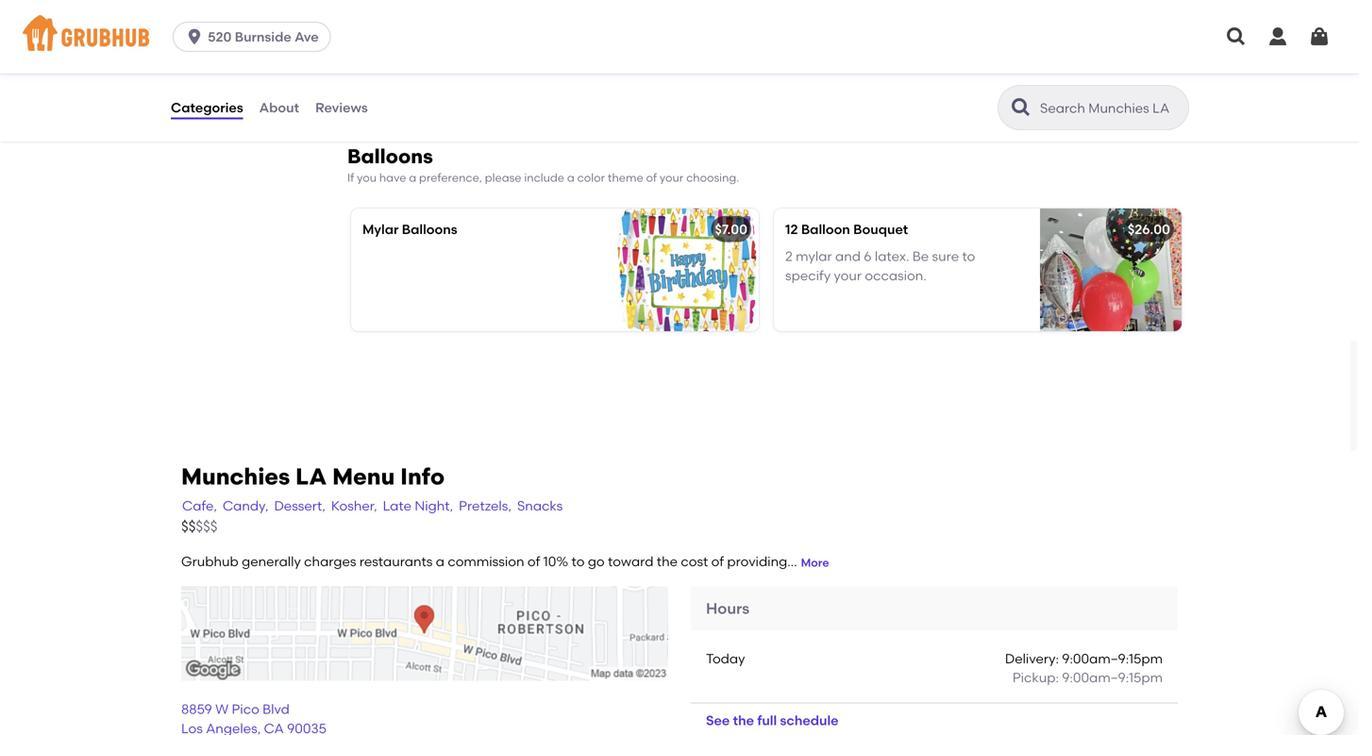 Task type: describe. For each thing, give the bounding box(es) containing it.
night,
[[415, 498, 453, 514]]

late night, button
[[382, 496, 454, 517]]

pretzels,
[[459, 498, 512, 514]]

cafe, button
[[181, 496, 218, 517]]

late
[[383, 498, 412, 514]]

hours
[[706, 599, 750, 618]]

10%
[[544, 554, 569, 570]]

if
[[348, 171, 354, 184]]

dessert, button
[[273, 496, 327, 517]]

providing
[[727, 554, 788, 570]]

cost
[[681, 554, 708, 570]]

1 vertical spatial to
[[572, 554, 585, 570]]

8859
[[181, 702, 212, 718]]

restaurants
[[360, 554, 433, 570]]

12 balloon bouquet
[[786, 222, 909, 238]]

delivery: 9:00am–9:15pm
[[1006, 651, 1163, 667]]

balloons if you have a preference, please include a color theme of your choosing.
[[348, 144, 740, 184]]

520 burnside ave
[[208, 29, 319, 45]]

8859 w pico blvd
[[181, 702, 290, 718]]

include
[[524, 171, 565, 184]]

menu
[[333, 463, 395, 490]]

blvd
[[263, 702, 290, 718]]

520
[[208, 29, 232, 45]]

search icon image
[[1010, 96, 1033, 119]]

kosher, button
[[330, 496, 378, 517]]

more
[[801, 556, 830, 570]]

generally
[[242, 554, 301, 570]]

specify
[[786, 267, 831, 284]]

commission
[[448, 554, 525, 570]]

theme
[[608, 171, 644, 184]]

snacks
[[517, 498, 563, 514]]

reviews
[[315, 99, 368, 116]]

Search Munchies LA search field
[[1039, 99, 1183, 117]]

pico
[[232, 702, 259, 718]]

of inside balloons if you have a preference, please include a color theme of your choosing.
[[646, 171, 657, 184]]

sour gummy strawberries, single 8 oz. image
[[1041, 0, 1182, 105]]

a for grubhub
[[436, 554, 445, 570]]

reviews button
[[315, 74, 369, 142]]

grubhub
[[181, 554, 239, 570]]

charges
[[304, 554, 356, 570]]

color
[[578, 171, 605, 184]]

you
[[357, 171, 377, 184]]

see the full schedule button
[[691, 704, 854, 736]]

burnside
[[235, 29, 292, 45]]

schedule
[[780, 713, 839, 729]]

mylar balloons image
[[618, 209, 759, 332]]

$$
[[181, 518, 196, 535]]

see the full schedule
[[706, 713, 839, 729]]

520 burnside ave button
[[173, 22, 339, 52]]

12 balloon bouquet image
[[1041, 209, 1182, 332]]

latex.
[[875, 248, 910, 264]]

w
[[215, 702, 229, 718]]

1 vertical spatial balloons
[[402, 222, 458, 238]]

about
[[259, 99, 299, 116]]

please
[[485, 171, 522, 184]]

info
[[401, 463, 445, 490]]

mylar
[[796, 248, 833, 264]]

toward
[[608, 554, 654, 570]]

0 horizontal spatial of
[[528, 554, 540, 570]]

2 horizontal spatial svg image
[[1309, 25, 1331, 48]]

categories
[[171, 99, 243, 116]]



Task type: vqa. For each thing, say whether or not it's contained in the screenshot.
the right A
yes



Task type: locate. For each thing, give the bounding box(es) containing it.
to right sure
[[963, 248, 976, 264]]

cafe,
[[182, 498, 217, 514]]

of right theme
[[646, 171, 657, 184]]

pickup:
[[1013, 670, 1059, 686]]

preference,
[[419, 171, 482, 184]]

$7.00
[[715, 222, 748, 238]]

balloons right mylar
[[402, 222, 458, 238]]

$$$$$
[[181, 518, 218, 535]]

a right have in the left top of the page
[[409, 171, 417, 184]]

svg image
[[1226, 25, 1248, 48], [1309, 25, 1331, 48], [1146, 69, 1169, 91]]

2 mylar and 6 latex. be sure to specify your occasion.
[[786, 248, 976, 284]]

to inside '2 mylar and 6 latex. be sure to specify your occasion.'
[[963, 248, 976, 264]]

1 horizontal spatial the
[[733, 713, 754, 729]]

the inside button
[[733, 713, 754, 729]]

0 horizontal spatial the
[[657, 554, 678, 570]]

your inside balloons if you have a preference, please include a color theme of your choosing.
[[660, 171, 684, 184]]

1 horizontal spatial of
[[646, 171, 657, 184]]

candy, button
[[222, 496, 270, 517]]

0 horizontal spatial a
[[409, 171, 417, 184]]

0 horizontal spatial svg image
[[185, 27, 204, 46]]

2 horizontal spatial a
[[567, 171, 575, 184]]

full
[[758, 713, 777, 729]]

6
[[864, 248, 872, 264]]

1 horizontal spatial svg image
[[723, 69, 746, 91]]

bouquet
[[854, 222, 909, 238]]

cafe, candy, dessert, kosher, late night, pretzels, snacks
[[182, 498, 563, 514]]

balloons inside balloons if you have a preference, please include a color theme of your choosing.
[[348, 144, 433, 168]]

your down 'and'
[[834, 267, 862, 284]]

1 vertical spatial 9:00am–9:15pm
[[1063, 670, 1163, 686]]

sour gummy cherries, single 8 oz. image
[[618, 0, 759, 105]]

1 9:00am–9:15pm from the top
[[1063, 651, 1163, 667]]

delivery:
[[1006, 651, 1059, 667]]

0 vertical spatial your
[[660, 171, 684, 184]]

...
[[788, 554, 798, 570]]

candy,
[[223, 498, 269, 514]]

0 vertical spatial the
[[657, 554, 678, 570]]

munchies la menu info
[[181, 463, 445, 490]]

of
[[646, 171, 657, 184], [528, 554, 540, 570], [712, 554, 724, 570]]

more button
[[801, 555, 830, 572]]

la
[[296, 463, 327, 490]]

kosher,
[[331, 498, 377, 514]]

choosing.
[[687, 171, 740, 184]]

1 vertical spatial your
[[834, 267, 862, 284]]

to left go
[[572, 554, 585, 570]]

svg image inside 520 burnside ave button
[[185, 27, 204, 46]]

have
[[379, 171, 406, 184]]

main navigation navigation
[[0, 0, 1360, 74]]

ave
[[295, 29, 319, 45]]

dessert,
[[274, 498, 326, 514]]

9:00am–9:15pm up pickup: 9:00am–9:15pm
[[1063, 651, 1163, 667]]

the left the full
[[733, 713, 754, 729]]

occasion.
[[865, 267, 927, 284]]

pretzels, button
[[458, 496, 513, 517]]

about button
[[258, 74, 300, 142]]

9:00am–9:15pm for delivery: 9:00am–9:15pm
[[1063, 651, 1163, 667]]

1 horizontal spatial a
[[436, 554, 445, 570]]

1 horizontal spatial svg image
[[1226, 25, 1248, 48]]

the
[[657, 554, 678, 570], [733, 713, 754, 729]]

balloons
[[348, 144, 433, 168], [402, 222, 458, 238]]

0 horizontal spatial your
[[660, 171, 684, 184]]

0 vertical spatial 9:00am–9:15pm
[[1063, 651, 1163, 667]]

a left color
[[567, 171, 575, 184]]

2 horizontal spatial of
[[712, 554, 724, 570]]

be
[[913, 248, 929, 264]]

your inside '2 mylar and 6 latex. be sure to specify your occasion.'
[[834, 267, 862, 284]]

svg image
[[1267, 25, 1290, 48], [185, 27, 204, 46], [723, 69, 746, 91]]

0 vertical spatial to
[[963, 248, 976, 264]]

1 horizontal spatial your
[[834, 267, 862, 284]]

pickup: 9:00am–9:15pm
[[1013, 670, 1163, 686]]

munchies
[[181, 463, 290, 490]]

0 horizontal spatial svg image
[[1146, 69, 1169, 91]]

go
[[588, 554, 605, 570]]

to
[[963, 248, 976, 264], [572, 554, 585, 570]]

sure
[[933, 248, 960, 264]]

1 vertical spatial the
[[733, 713, 754, 729]]

of left 10% at the left bottom
[[528, 554, 540, 570]]

0 horizontal spatial to
[[572, 554, 585, 570]]

9:00am–9:15pm
[[1063, 651, 1163, 667], [1063, 670, 1163, 686]]

balloons up have in the left top of the page
[[348, 144, 433, 168]]

1 horizontal spatial to
[[963, 248, 976, 264]]

8859 w pico blvd link
[[181, 682, 669, 736]]

2
[[786, 248, 793, 264]]

of right cost
[[712, 554, 724, 570]]

see
[[706, 713, 730, 729]]

2 9:00am–9:15pm from the top
[[1063, 670, 1163, 686]]

grubhub generally charges restaurants a commission of 10% to go toward the cost of providing ... more
[[181, 554, 830, 570]]

your left choosing.
[[660, 171, 684, 184]]

mylar
[[363, 222, 399, 238]]

the left cost
[[657, 554, 678, 570]]

a for balloons
[[409, 171, 417, 184]]

0 vertical spatial balloons
[[348, 144, 433, 168]]

mylar balloons
[[363, 222, 458, 238]]

snacks button
[[516, 496, 564, 517]]

your
[[660, 171, 684, 184], [834, 267, 862, 284]]

a
[[409, 171, 417, 184], [567, 171, 575, 184], [436, 554, 445, 570]]

2 horizontal spatial svg image
[[1267, 25, 1290, 48]]

and
[[836, 248, 861, 264]]

12
[[786, 222, 798, 238]]

balloon
[[802, 222, 851, 238]]

$26.00
[[1128, 222, 1171, 238]]

today
[[706, 651, 745, 667]]

a right restaurants on the left bottom of the page
[[436, 554, 445, 570]]

9:00am–9:15pm down delivery: 9:00am–9:15pm
[[1063, 670, 1163, 686]]

categories button
[[170, 74, 244, 142]]

9:00am–9:15pm for pickup: 9:00am–9:15pm
[[1063, 670, 1163, 686]]



